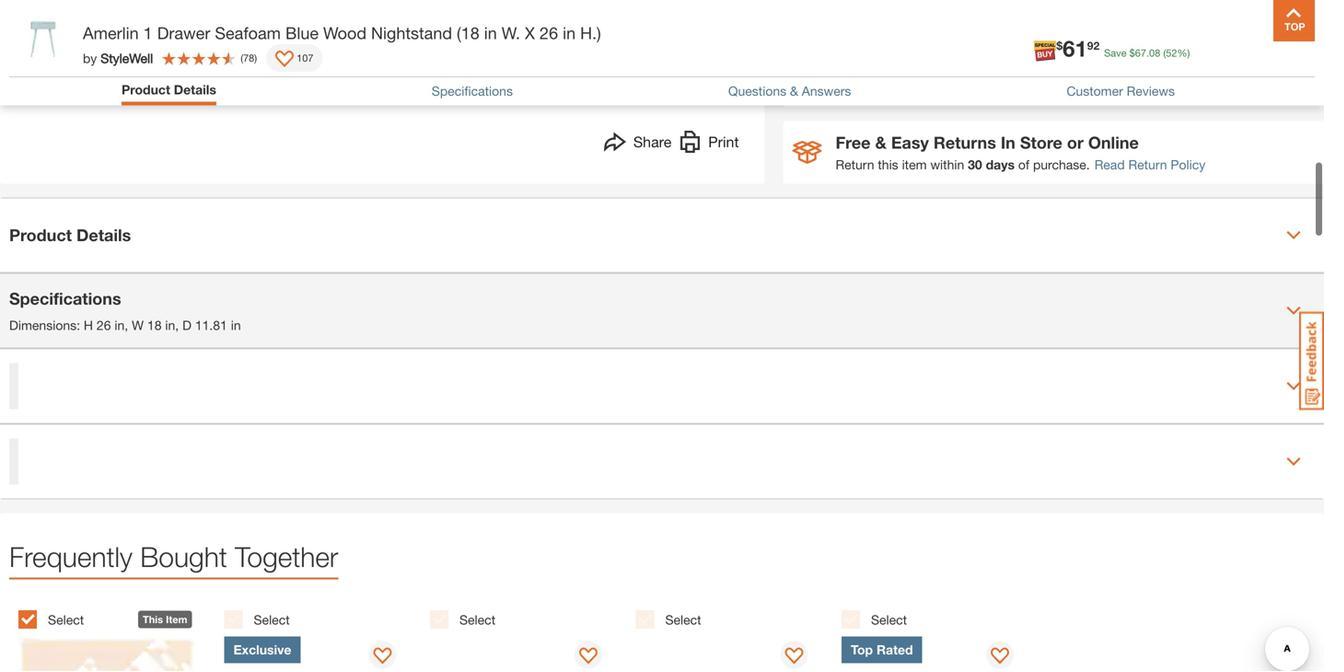 Task type: describe. For each thing, give the bounding box(es) containing it.
107
[[297, 52, 314, 64]]

2 caret image from the top
[[1287, 455, 1301, 469]]

1 horizontal spatial (
[[1163, 47, 1166, 59]]

)
[[254, 52, 257, 64]]

-
[[807, 64, 816, 90]]

answers
[[802, 83, 851, 99]]

specifications for specifications
[[432, 83, 513, 99]]

by stylewell
[[83, 50, 153, 66]]

or
[[1067, 133, 1084, 152]]

0 horizontal spatial (
[[241, 52, 243, 64]]

seafoam stylewell nightstands bs1807221 sea 66.4 image
[[22, 0, 103, 70]]

top rated
[[851, 642, 913, 658]]

read
[[1095, 157, 1125, 172]]

1 horizontal spatial 26
[[540, 23, 558, 43]]

2 caret image from the top
[[1287, 379, 1301, 394]]

this
[[143, 614, 163, 626]]

reviews
[[1127, 83, 1175, 99]]

display image inside 2 / 5 group
[[373, 648, 392, 666]]

select for 2 / 5 group
[[254, 612, 290, 628]]

wood
[[323, 23, 367, 43]]

nightstand
[[371, 23, 452, 43]]

+ button
[[870, 58, 908, 96]]

67
[[1135, 47, 1147, 59]]

seafoam
[[215, 23, 281, 43]]

in left h.) in the left top of the page
[[563, 23, 576, 43]]

dorley farmhouse white metal queen bed (64.76 in w. x 53.54 in h.) image
[[842, 637, 1018, 671]]

w
[[132, 318, 144, 333]]

this item
[[143, 614, 187, 626]]

1 , from the left
[[125, 318, 128, 333]]

item
[[902, 157, 927, 172]]

1 vertical spatial product details
[[9, 225, 131, 245]]

select for 1 / 5 group
[[48, 612, 84, 628]]

in
[[1001, 133, 1016, 152]]

h
[[84, 318, 93, 333]]

display image inside 107 dropdown button
[[275, 51, 294, 69]]

1 horizontal spatial product
[[122, 82, 170, 97]]

easy
[[891, 133, 929, 152]]

0 vertical spatial product details
[[122, 82, 216, 97]]

35.94 in. h x 21.65 in. w white steel 4-drawer close mesh wire basket image
[[636, 637, 813, 671]]

61
[[1063, 35, 1087, 61]]

store
[[1020, 133, 1063, 152]]

product image image
[[14, 9, 74, 69]]

customer
[[1067, 83, 1123, 99]]

frequently
[[9, 541, 133, 573]]

0 horizontal spatial product
[[9, 225, 72, 245]]

& for questions
[[790, 83, 798, 99]]

amerlin 1 drawer seafoam blue wood nightstand (18 in w. x 26 in h.)
[[83, 23, 601, 43]]

this
[[878, 157, 899, 172]]

select for 4 / 5 group
[[665, 612, 701, 628]]

days
[[986, 157, 1015, 172]]

by
[[83, 50, 97, 66]]

in right 18
[[165, 318, 175, 333]]

in right 11.81
[[231, 318, 241, 333]]

d
[[182, 318, 191, 333]]

0 horizontal spatial details
[[76, 225, 131, 245]]

$ 61 92
[[1057, 35, 1100, 61]]

questions
[[728, 83, 787, 99]]

18
[[147, 318, 162, 333]]

1 horizontal spatial details
[[174, 82, 216, 97]]

returns
[[934, 133, 996, 152]]

save
[[1104, 47, 1127, 59]]

feedback link image
[[1299, 311, 1324, 411]]

in left w.
[[484, 23, 497, 43]]

78
[[243, 52, 254, 64]]

92
[[1087, 39, 1100, 52]]

in left w on the left top of the page
[[115, 318, 125, 333]]

2 return from the left
[[1129, 157, 1167, 172]]

$ inside $ 61 92
[[1057, 39, 1063, 52]]

add
[[1020, 69, 1048, 87]]

107 button
[[266, 44, 323, 72]]



Task type: locate. For each thing, give the bounding box(es) containing it.
details up specifications dimensions: h 26 in , w 18 in , d 11.81 in
[[76, 225, 131, 245]]

0 vertical spatial caret image
[[1287, 228, 1301, 243]]

select
[[48, 612, 84, 628], [254, 612, 290, 628], [460, 612, 496, 628], [665, 612, 701, 628], [871, 612, 907, 628]]

questions & answers
[[728, 83, 851, 99]]

amerlin
[[83, 23, 139, 43]]

specifications button
[[432, 83, 513, 99], [432, 83, 513, 99]]

exclusive
[[233, 642, 291, 658]]

select for 5 / 5 group
[[871, 612, 907, 628]]

add to cart button
[[923, 58, 1179, 98]]

display image inside 4 / 5 group
[[785, 648, 803, 666]]

cart
[[1071, 69, 1101, 87]]

specifications for specifications dimensions: h 26 in , w 18 in , d 11.81 in
[[9, 289, 121, 309]]

select up 35.94 in. h x 21.65 in. w white steel 4-drawer close mesh wire basket image
[[665, 612, 701, 628]]

11.81
[[195, 318, 227, 333]]

0 horizontal spatial display image
[[275, 51, 294, 69]]

customer reviews
[[1067, 83, 1175, 99]]

1 horizontal spatial return
[[1129, 157, 1167, 172]]

display image
[[373, 648, 392, 666], [579, 648, 598, 666], [785, 648, 803, 666]]

free
[[836, 133, 871, 152]]

details down drawer
[[174, 82, 216, 97]]

26 inside specifications dimensions: h 26 in , w 18 in , d 11.81 in
[[97, 318, 111, 333]]

1 horizontal spatial display image
[[991, 648, 1009, 666]]

(
[[1163, 47, 1166, 59], [241, 52, 243, 64]]

0 vertical spatial 26
[[540, 23, 558, 43]]

stylewell
[[101, 50, 153, 66]]

top
[[851, 642, 873, 658]]

to
[[1052, 69, 1066, 87]]

specifications down (18
[[432, 83, 513, 99]]

4 select from the left
[[665, 612, 701, 628]]

select down frequently
[[48, 612, 84, 628]]

0 horizontal spatial 26
[[97, 318, 111, 333]]

select inside 5 / 5 group
[[871, 612, 907, 628]]

share
[[633, 133, 672, 151]]

drawer
[[157, 23, 210, 43]]

$ left .
[[1130, 47, 1135, 59]]

$ up to at the right top of page
[[1057, 39, 1063, 52]]

1 / 5 group
[[18, 600, 215, 671]]

1 vertical spatial specifications
[[9, 289, 121, 309]]

print
[[708, 133, 739, 151]]

2 display image from the left
[[579, 648, 598, 666]]

52
[[1166, 47, 1177, 59]]

h.)
[[580, 23, 601, 43]]

details
[[174, 82, 216, 97], [76, 225, 131, 245]]

1
[[143, 23, 153, 43]]

,
[[125, 318, 128, 333], [175, 318, 179, 333]]

1 vertical spatial &
[[875, 133, 887, 152]]

0 vertical spatial caret image
[[1287, 303, 1301, 318]]

dimensions:
[[9, 318, 80, 333]]

return down free on the top
[[836, 157, 874, 172]]

select up rated
[[871, 612, 907, 628]]

1 vertical spatial product
[[9, 225, 72, 245]]

bought
[[140, 541, 227, 573]]

product
[[122, 82, 170, 97], [9, 225, 72, 245]]

eden peacock 3-piece ecru polyester king / cal king quilt set image
[[430, 637, 607, 671]]

product details
[[122, 82, 216, 97], [9, 225, 131, 245]]

3 select from the left
[[460, 612, 496, 628]]

frequently bought together
[[9, 541, 338, 573]]

(18
[[457, 23, 480, 43]]

1 display image from the left
[[373, 648, 392, 666]]

&
[[790, 83, 798, 99], [875, 133, 887, 152]]

product details down stylewell on the top
[[122, 82, 216, 97]]

rated
[[877, 642, 913, 658]]

5 select from the left
[[871, 612, 907, 628]]

1 vertical spatial caret image
[[1287, 455, 1301, 469]]

select for 3 / 5 group
[[460, 612, 496, 628]]

, left w on the left top of the page
[[125, 318, 128, 333]]

( right 08
[[1163, 47, 1166, 59]]

select up eden peacock 3-piece ecru polyester king / cal king quilt set "image"
[[460, 612, 496, 628]]

within
[[931, 157, 964, 172]]

specifications inside specifications dimensions: h 26 in , w 18 in , d 11.81 in
[[9, 289, 121, 309]]

30
[[968, 157, 982, 172]]

online
[[1088, 133, 1139, 152]]

2 , from the left
[[175, 318, 179, 333]]

icon image
[[792, 141, 822, 164]]

& inside free & easy returns in store or online return this item within 30 days of purchase. read return policy
[[875, 133, 887, 152]]

0 horizontal spatial display image
[[373, 648, 392, 666]]

1 horizontal spatial ,
[[175, 318, 179, 333]]

1 horizontal spatial display image
[[579, 648, 598, 666]]

0 horizontal spatial return
[[836, 157, 874, 172]]

questions & answers button
[[728, 83, 851, 99], [728, 83, 851, 99]]

0 vertical spatial display image
[[275, 51, 294, 69]]

, left d
[[175, 318, 179, 333]]

2 horizontal spatial display image
[[785, 648, 803, 666]]

specifications
[[432, 83, 513, 99], [9, 289, 121, 309]]

& up this
[[875, 133, 887, 152]]

add to cart
[[1020, 69, 1101, 87]]

0 horizontal spatial ,
[[125, 318, 128, 333]]

x
[[525, 23, 535, 43]]

in
[[484, 23, 497, 43], [563, 23, 576, 43], [115, 318, 125, 333], [165, 318, 175, 333], [231, 318, 241, 333]]

& for free
[[875, 133, 887, 152]]

return right read
[[1129, 157, 1167, 172]]

caret image
[[1287, 228, 1301, 243], [1287, 379, 1301, 394]]

+
[[883, 64, 896, 90]]

1 horizontal spatial specifications
[[432, 83, 513, 99]]

0 horizontal spatial specifications
[[9, 289, 121, 309]]

together
[[235, 541, 338, 573]]

5 / 5 group
[[842, 600, 1038, 671]]

None field
[[831, 58, 870, 96]]

( left )
[[241, 52, 243, 64]]

caret image
[[1287, 303, 1301, 318], [1287, 455, 1301, 469]]

3 / 5 group
[[430, 600, 627, 671]]

%)
[[1177, 47, 1190, 59]]

1 horizontal spatial $
[[1130, 47, 1135, 59]]

3 display image from the left
[[785, 648, 803, 666]]

0 vertical spatial specifications
[[432, 83, 513, 99]]

0 vertical spatial product
[[122, 82, 170, 97]]

return
[[836, 157, 874, 172], [1129, 157, 1167, 172]]

0 vertical spatial &
[[790, 83, 798, 99]]

1 vertical spatial display image
[[991, 648, 1009, 666]]

product up dimensions:
[[9, 225, 72, 245]]

of
[[1018, 157, 1030, 172]]

1 caret image from the top
[[1287, 303, 1301, 318]]

1 return from the left
[[836, 157, 874, 172]]

display image
[[275, 51, 294, 69], [991, 648, 1009, 666]]

1 horizontal spatial &
[[875, 133, 887, 152]]

amerlin seafoam blue wood desk (39.4 in. w x 31.5 in. h) image
[[224, 637, 401, 671]]

4 / 5 group
[[636, 600, 832, 671]]

26 right h
[[97, 318, 111, 333]]

select inside 2 / 5 group
[[254, 612, 290, 628]]

display image for 35.94 in. h x 21.65 in. w white steel 4-drawer close mesh wire basket image
[[785, 648, 803, 666]]

26
[[540, 23, 558, 43], [97, 318, 111, 333]]

print button
[[679, 131, 739, 158]]

display image for eden peacock 3-piece ecru polyester king / cal king quilt set "image"
[[579, 648, 598, 666]]

item
[[166, 614, 187, 626]]

customer reviews button
[[1067, 83, 1175, 99], [1067, 83, 1175, 99]]

select inside 3 / 5 group
[[460, 612, 496, 628]]

- button
[[792, 58, 831, 96]]

$
[[1057, 39, 1063, 52], [1130, 47, 1135, 59]]

specifications dimensions: h 26 in , w 18 in , d 11.81 in
[[9, 289, 241, 333]]

top button
[[1274, 0, 1315, 41]]

read return policy link
[[1095, 155, 1206, 175]]

product down stylewell on the top
[[122, 82, 170, 97]]

free & easy returns in store or online return this item within 30 days of purchase. read return policy
[[836, 133, 1206, 172]]

select inside 4 / 5 group
[[665, 612, 701, 628]]

blue
[[285, 23, 319, 43]]

select inside 1 / 5 group
[[48, 612, 84, 628]]

0 horizontal spatial $
[[1057, 39, 1063, 52]]

1 vertical spatial 26
[[97, 318, 111, 333]]

& left -
[[790, 83, 798, 99]]

purchase.
[[1033, 157, 1090, 172]]

26 right x
[[540, 23, 558, 43]]

1 vertical spatial caret image
[[1287, 379, 1301, 394]]

save $ 67 . 08 ( 52 %)
[[1104, 47, 1190, 59]]

specifications up dimensions:
[[9, 289, 121, 309]]

.
[[1147, 47, 1149, 59]]

w.
[[502, 23, 520, 43]]

share button
[[604, 131, 672, 158]]

08
[[1149, 47, 1161, 59]]

0 horizontal spatial &
[[790, 83, 798, 99]]

select up exclusive
[[254, 612, 290, 628]]

1 vertical spatial details
[[76, 225, 131, 245]]

2 select from the left
[[254, 612, 290, 628]]

policy
[[1171, 157, 1206, 172]]

1 select from the left
[[48, 612, 84, 628]]

display image inside 3 / 5 group
[[579, 648, 598, 666]]

1 caret image from the top
[[1287, 228, 1301, 243]]

product details up h
[[9, 225, 131, 245]]

2 / 5 group
[[224, 600, 421, 671]]

( 78 )
[[241, 52, 257, 64]]

product details button
[[122, 82, 216, 101], [122, 82, 216, 97], [0, 199, 1324, 272]]

0 vertical spatial details
[[174, 82, 216, 97]]



Task type: vqa. For each thing, say whether or not it's contained in the screenshot.
a inside the 'link'
no



